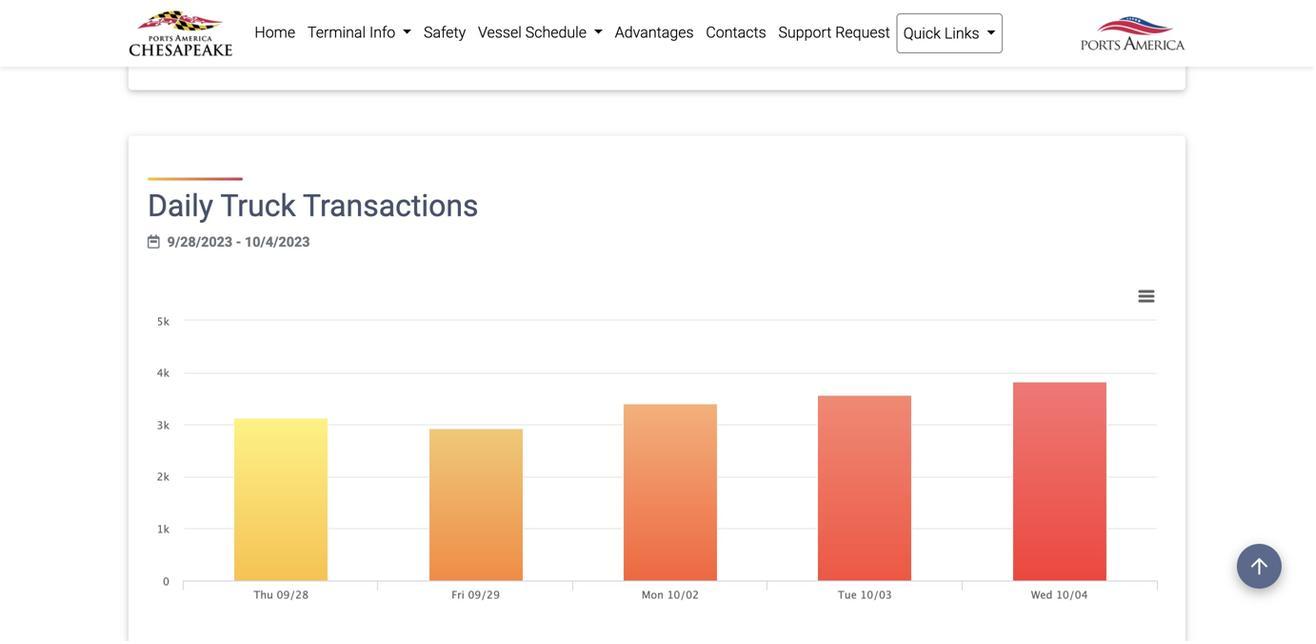 Task type: describe. For each thing, give the bounding box(es) containing it.
home link
[[249, 13, 302, 51]]

home
[[255, 23, 295, 41]]

info
[[370, 23, 396, 41]]

9/28/2023 - 10/4/2023
[[167, 234, 310, 250]]

-
[[236, 234, 241, 250]]

daily
[[148, 188, 213, 224]]

vessel schedule
[[478, 23, 591, 41]]

transactions
[[303, 188, 479, 224]]

support request link
[[773, 13, 897, 51]]

support
[[779, 23, 832, 41]]

10/4/2023
[[245, 234, 310, 250]]

request
[[836, 23, 891, 41]]



Task type: vqa. For each thing, say whether or not it's contained in the screenshot.
main
no



Task type: locate. For each thing, give the bounding box(es) containing it.
contacts
[[706, 23, 767, 41]]

advantages
[[615, 23, 694, 41]]

vessel schedule link
[[472, 13, 609, 51]]

go to top image
[[1237, 544, 1282, 589]]

calendar week image
[[148, 236, 160, 249]]

9/28/2023
[[167, 234, 233, 250]]

vessel
[[478, 23, 522, 41]]

daily truck transactions
[[148, 188, 479, 224]]

safety
[[424, 23, 466, 41]]

truck
[[220, 188, 296, 224]]

support request
[[779, 23, 891, 41]]

terminal info
[[308, 23, 399, 41]]

terminal
[[308, 23, 366, 41]]

terminal info link
[[302, 13, 418, 51]]

safety link
[[418, 13, 472, 51]]

schedule
[[526, 23, 587, 41]]

advantages link
[[609, 13, 700, 51]]

contacts link
[[700, 13, 773, 51]]



